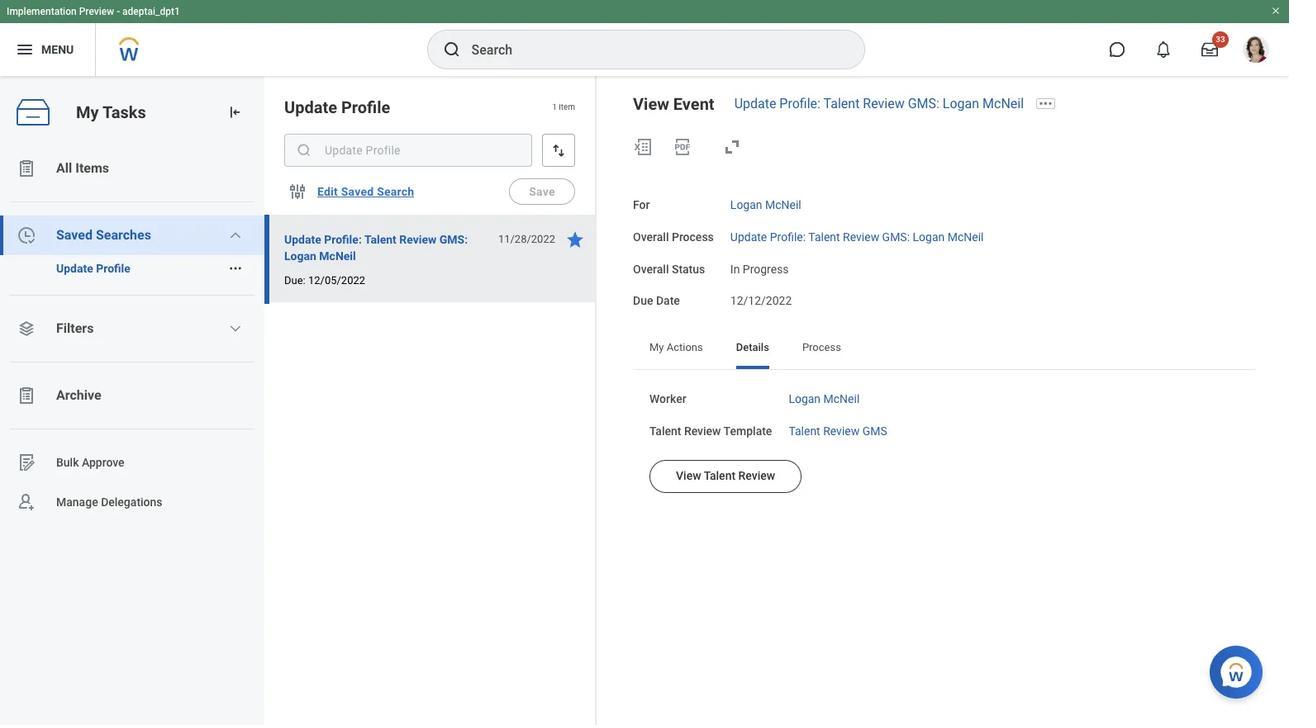 Task type: locate. For each thing, give the bounding box(es) containing it.
1 vertical spatial my
[[649, 341, 664, 354]]

1 vertical spatial update profile
[[56, 262, 130, 275]]

logan mcneil up talent review gms link
[[789, 392, 860, 406]]

1 vertical spatial clipboard image
[[17, 386, 36, 406]]

notifications large image
[[1155, 41, 1172, 58]]

view printable version (pdf) image
[[673, 137, 692, 157]]

0 vertical spatial my
[[76, 102, 99, 122]]

1 horizontal spatial profile
[[341, 98, 390, 117]]

overall process
[[633, 230, 714, 244]]

process up status
[[672, 230, 714, 244]]

logan mcneil up overall status "element"
[[730, 198, 801, 212]]

update profile
[[284, 98, 390, 117], [56, 262, 130, 275]]

delegations
[[101, 495, 162, 509]]

1 vertical spatial update profile: talent review gms: logan mcneil link
[[730, 227, 984, 244]]

update up overall status "element"
[[730, 230, 767, 244]]

overall status
[[633, 262, 705, 276]]

0 vertical spatial update profile
[[284, 98, 390, 117]]

logan mcneil link up talent review gms link
[[789, 389, 860, 406]]

0 vertical spatial logan mcneil
[[730, 198, 801, 212]]

1 horizontal spatial saved
[[341, 185, 374, 198]]

my left tasks
[[76, 102, 99, 122]]

view down talent review template
[[676, 469, 701, 482]]

my left "actions"
[[649, 341, 664, 354]]

update
[[734, 96, 776, 112], [284, 98, 337, 117], [730, 230, 767, 244], [284, 233, 321, 246], [56, 262, 93, 275]]

0 horizontal spatial process
[[672, 230, 714, 244]]

0 horizontal spatial saved
[[56, 227, 93, 243]]

overall up due date
[[633, 262, 669, 276]]

bulk
[[56, 456, 79, 469]]

gms:
[[908, 96, 939, 112], [882, 230, 910, 244], [439, 233, 468, 246]]

process right details
[[802, 341, 841, 354]]

None text field
[[284, 134, 532, 167]]

overall
[[633, 230, 669, 244], [633, 262, 669, 276]]

logan mcneil
[[730, 198, 801, 212], [789, 392, 860, 406]]

clipboard image left the archive
[[17, 386, 36, 406]]

1 vertical spatial view
[[676, 469, 701, 482]]

process
[[672, 230, 714, 244], [802, 341, 841, 354]]

overall down for
[[633, 230, 669, 244]]

saved searches button
[[0, 216, 264, 255]]

logan inside update profile: talent review gms: logan mcneil
[[284, 250, 316, 263]]

clock check image
[[17, 226, 36, 245]]

1 horizontal spatial search image
[[442, 40, 461, 59]]

profile:
[[780, 96, 820, 112], [770, 230, 806, 244], [324, 233, 362, 246]]

talent
[[823, 96, 860, 112], [808, 230, 840, 244], [364, 233, 396, 246], [649, 425, 681, 438], [789, 425, 820, 438], [704, 469, 735, 482]]

tab list
[[633, 330, 1256, 369]]

profile
[[341, 98, 390, 117], [96, 262, 130, 275]]

list containing all items
[[0, 149, 264, 522]]

update inside update profile "button"
[[56, 262, 93, 275]]

0 vertical spatial update profile: talent review gms: logan mcneil link
[[734, 96, 1024, 112]]

-
[[117, 6, 120, 17]]

2 clipboard image from the top
[[17, 386, 36, 406]]

template
[[724, 425, 772, 438]]

profile inside "button"
[[96, 262, 130, 275]]

33
[[1216, 35, 1225, 44]]

0 vertical spatial clipboard image
[[17, 159, 36, 178]]

profile: for overall process
[[770, 230, 806, 244]]

1 clipboard image from the top
[[17, 159, 36, 178]]

view left event
[[633, 94, 669, 114]]

clipboard image left all
[[17, 159, 36, 178]]

saved searches
[[56, 227, 151, 243]]

update profile: talent review gms: logan mcneil
[[734, 96, 1024, 112], [730, 230, 984, 244], [284, 233, 468, 263]]

clipboard image inside archive button
[[17, 386, 36, 406]]

logan
[[943, 96, 979, 112], [730, 198, 762, 212], [913, 230, 945, 244], [284, 250, 316, 263], [789, 392, 821, 406]]

1 vertical spatial process
[[802, 341, 841, 354]]

clipboard image for all items
[[17, 159, 36, 178]]

1 overall from the top
[[633, 230, 669, 244]]

my inside my tasks element
[[76, 102, 99, 122]]

in
[[730, 262, 740, 276]]

profile: for view event
[[780, 96, 820, 112]]

mcneil
[[983, 96, 1024, 112], [765, 198, 801, 212], [948, 230, 984, 244], [319, 250, 356, 263], [823, 392, 860, 406]]

all items
[[56, 160, 109, 176]]

edit saved search button
[[311, 175, 421, 208]]

1 horizontal spatial process
[[802, 341, 841, 354]]

clipboard image inside all items button
[[17, 159, 36, 178]]

update profile: talent review gms: logan mcneil link for event
[[734, 96, 1024, 112]]

logan mcneil link up overall status "element"
[[730, 195, 801, 212]]

saved right edit
[[341, 185, 374, 198]]

filters button
[[0, 309, 264, 349]]

0 horizontal spatial update profile
[[56, 262, 130, 275]]

mcneil inside 'link'
[[948, 230, 984, 244]]

2 overall from the top
[[633, 262, 669, 276]]

0 horizontal spatial my
[[76, 102, 99, 122]]

logan mcneil link
[[730, 195, 801, 212], [789, 389, 860, 406]]

0 vertical spatial process
[[672, 230, 714, 244]]

search image inside item list element
[[296, 142, 312, 159]]

update down saved searches
[[56, 262, 93, 275]]

update profile: talent review gms: logan mcneil link for process
[[730, 227, 984, 244]]

1 item
[[552, 103, 575, 112]]

talent review template
[[649, 425, 772, 438]]

1 horizontal spatial view
[[676, 469, 701, 482]]

inbox large image
[[1201, 41, 1218, 58]]

12/05/2022
[[308, 274, 365, 287]]

0 horizontal spatial view
[[633, 94, 669, 114]]

update up due:
[[284, 233, 321, 246]]

close environment banner image
[[1271, 6, 1281, 16]]

update profile: talent review gms: logan mcneil for overall process
[[730, 230, 984, 244]]

my inside tab list
[[649, 341, 664, 354]]

actions
[[667, 341, 703, 354]]

view
[[633, 94, 669, 114], [676, 469, 701, 482]]

save button
[[509, 178, 575, 205]]

all items button
[[0, 149, 264, 188]]

chevron down image
[[229, 229, 242, 242]]

clipboard image
[[17, 159, 36, 178], [17, 386, 36, 406]]

0 horizontal spatial search image
[[296, 142, 312, 159]]

view talent review
[[676, 469, 775, 482]]

0 vertical spatial overall
[[633, 230, 669, 244]]

review inside update profile: talent review gms: logan mcneil
[[399, 233, 437, 246]]

1 vertical spatial logan mcneil
[[789, 392, 860, 406]]

my
[[76, 102, 99, 122], [649, 341, 664, 354]]

1 vertical spatial saved
[[56, 227, 93, 243]]

my tasks element
[[0, 76, 264, 726]]

update profile: talent review gms: logan mcneil link
[[734, 96, 1024, 112], [730, 227, 984, 244]]

approve
[[82, 456, 124, 469]]

saved
[[341, 185, 374, 198], [56, 227, 93, 243]]

user plus image
[[17, 492, 36, 512]]

1 vertical spatial overall
[[633, 262, 669, 276]]

saved right "clock check" icon
[[56, 227, 93, 243]]

1 horizontal spatial my
[[649, 341, 664, 354]]

0 vertical spatial saved
[[341, 185, 374, 198]]

0 vertical spatial search image
[[442, 40, 461, 59]]

list
[[0, 149, 264, 522]]

search image
[[442, 40, 461, 59], [296, 142, 312, 159]]

1 vertical spatial search image
[[296, 142, 312, 159]]

preview
[[79, 6, 114, 17]]

adeptai_dpt1
[[122, 6, 180, 17]]

due date
[[633, 294, 680, 308]]

view talent review button
[[649, 460, 802, 493]]

export to excel image
[[633, 137, 653, 157]]

update up "fullscreen" icon
[[734, 96, 776, 112]]

manage delegations
[[56, 495, 162, 509]]

1 vertical spatial profile
[[96, 262, 130, 275]]

review
[[863, 96, 905, 112], [843, 230, 879, 244], [399, 233, 437, 246], [684, 425, 721, 438], [823, 425, 860, 438], [738, 469, 775, 482]]

0 horizontal spatial profile
[[96, 262, 130, 275]]

clipboard image for archive
[[17, 386, 36, 406]]

none text field inside item list element
[[284, 134, 532, 167]]

sort image
[[550, 142, 567, 159]]

search
[[377, 185, 414, 198]]

due
[[633, 294, 653, 308]]

0 vertical spatial view
[[633, 94, 669, 114]]

view inside button
[[676, 469, 701, 482]]

0 vertical spatial profile
[[341, 98, 390, 117]]

gms: inside update profile: talent review gms: logan mcneil
[[439, 233, 468, 246]]

1 horizontal spatial update profile
[[284, 98, 390, 117]]



Task type: vqa. For each thing, say whether or not it's contained in the screenshot.
inbox large 'image'
yes



Task type: describe. For each thing, give the bounding box(es) containing it.
update profile inside "button"
[[56, 262, 130, 275]]

archive button
[[0, 376, 264, 416]]

saved inside dropdown button
[[56, 227, 93, 243]]

item
[[559, 103, 575, 112]]

chevron down image
[[229, 322, 242, 335]]

transformation import image
[[226, 104, 243, 121]]

mcneil inside update profile: talent review gms: logan mcneil
[[319, 250, 356, 263]]

process inside tab list
[[802, 341, 841, 354]]

gms: for process
[[882, 230, 910, 244]]

update profile button
[[0, 255, 221, 282]]

my actions
[[649, 341, 703, 354]]

perspective image
[[17, 319, 36, 339]]

related actions image
[[228, 261, 243, 276]]

in progress
[[730, 262, 789, 276]]

due date element
[[730, 284, 792, 309]]

configure image
[[288, 182, 307, 202]]

my for my tasks
[[76, 102, 99, 122]]

review inside 'link'
[[843, 230, 879, 244]]

event
[[673, 94, 714, 114]]

due: 12/05/2022
[[284, 274, 365, 287]]

tasks
[[102, 102, 146, 122]]

update profile inside item list element
[[284, 98, 390, 117]]

date
[[656, 294, 680, 308]]

profile: inside button
[[324, 233, 362, 246]]

talent inside button
[[704, 469, 735, 482]]

update profile: talent review gms: logan mcneil inside button
[[284, 233, 468, 263]]

1
[[552, 103, 557, 112]]

menu
[[41, 43, 74, 56]]

talent inside 'link'
[[808, 230, 840, 244]]

for
[[633, 198, 650, 212]]

bulk approve link
[[0, 443, 264, 483]]

manage
[[56, 495, 98, 509]]

implementation preview -   adeptai_dpt1
[[7, 6, 180, 17]]

view for view talent review
[[676, 469, 701, 482]]

progress
[[743, 262, 789, 276]]

filters
[[56, 321, 94, 336]]

logan mcneil for top logan mcneil link
[[730, 198, 801, 212]]

gms
[[862, 425, 887, 438]]

implementation
[[7, 6, 77, 17]]

0 vertical spatial logan mcneil link
[[730, 195, 801, 212]]

edit saved search
[[317, 185, 414, 198]]

my tasks
[[76, 102, 146, 122]]

star image
[[565, 230, 585, 250]]

archive
[[56, 388, 101, 403]]

details
[[736, 341, 769, 354]]

talent review gms link
[[789, 421, 887, 438]]

items
[[75, 160, 109, 176]]

review inside button
[[738, 469, 775, 482]]

my for my actions
[[649, 341, 664, 354]]

due:
[[284, 274, 306, 287]]

update right transformation import image
[[284, 98, 337, 117]]

logan mcneil for the bottom logan mcneil link
[[789, 392, 860, 406]]

tab list containing my actions
[[633, 330, 1256, 369]]

Search Workday  search field
[[471, 31, 830, 68]]

1 vertical spatial logan mcneil link
[[789, 389, 860, 406]]

12/12/2022
[[730, 294, 792, 308]]

worker
[[649, 392, 686, 406]]

saved inside button
[[341, 185, 374, 198]]

item list element
[[264, 76, 597, 726]]

11/28/2022
[[498, 233, 555, 245]]

searches
[[96, 227, 151, 243]]

bulk approve
[[56, 456, 124, 469]]

overall for overall process
[[633, 230, 669, 244]]

profile inside item list element
[[341, 98, 390, 117]]

save
[[529, 185, 555, 198]]

overall for overall status
[[633, 262, 669, 276]]

menu banner
[[0, 0, 1289, 76]]

update inside update profile: talent review gms: logan mcneil
[[284, 233, 321, 246]]

status
[[672, 262, 705, 276]]

rename image
[[17, 453, 36, 473]]

justify image
[[15, 40, 35, 59]]

profile logan mcneil image
[[1243, 36, 1269, 66]]

33 button
[[1192, 31, 1229, 68]]

talent inside update profile: talent review gms: logan mcneil
[[364, 233, 396, 246]]

menu button
[[0, 23, 95, 76]]

update profile: talent review gms: logan mcneil for view event
[[734, 96, 1024, 112]]

update profile: talent review gms: logan mcneil button
[[284, 230, 489, 266]]

fullscreen image
[[722, 137, 742, 157]]

overall status element
[[730, 252, 789, 277]]

all
[[56, 160, 72, 176]]

view event
[[633, 94, 714, 114]]

talent review gms
[[789, 425, 887, 438]]

gms: for event
[[908, 96, 939, 112]]

manage delegations link
[[0, 483, 264, 522]]

view for view event
[[633, 94, 669, 114]]

edit
[[317, 185, 338, 198]]



